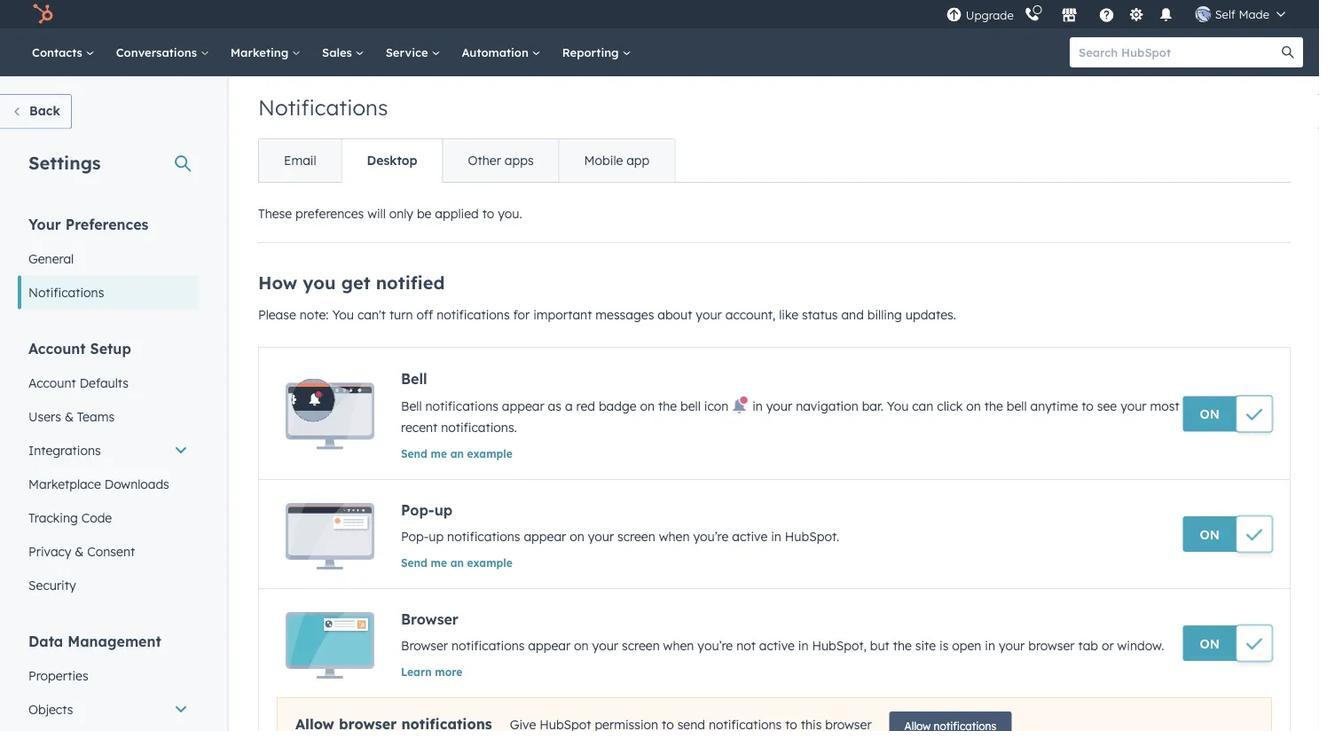 Task type: vqa. For each thing, say whether or not it's contained in the screenshot.
pagination 'NAVIGATION'
no



Task type: locate. For each thing, give the bounding box(es) containing it.
0 vertical spatial active
[[732, 529, 768, 544]]

Search HubSpot search field
[[1070, 37, 1288, 67]]

1 bell from the left
[[681, 398, 701, 414]]

1 vertical spatial you
[[887, 398, 909, 414]]

window.
[[1118, 638, 1165, 654]]

notifications up notifications.
[[425, 398, 499, 414]]

0 vertical spatial send
[[401, 447, 428, 460]]

marketplaces image
[[1062, 8, 1078, 24]]

1 horizontal spatial bell
[[1007, 398, 1027, 414]]

1 vertical spatial on
[[1200, 527, 1220, 542]]

0 vertical spatial appear
[[502, 398, 545, 414]]

2 an from the top
[[450, 556, 464, 569]]

in right open
[[985, 638, 996, 654]]

to
[[482, 206, 495, 221], [1082, 398, 1094, 414]]

not
[[737, 638, 756, 654]]

0 vertical spatial on
[[1200, 406, 1220, 422]]

1 vertical spatial up
[[429, 529, 444, 544]]

pop- for pop-up notifications appear on your screen when you're active in hubspot.
[[401, 529, 429, 544]]

the right but
[[893, 638, 912, 654]]

1 horizontal spatial the
[[893, 638, 912, 654]]

bell left the anytime
[[1007, 398, 1027, 414]]

mobile app button
[[559, 139, 675, 182]]

send down pop-up
[[401, 556, 428, 569]]

notifications down general
[[28, 284, 104, 300]]

applied
[[435, 206, 479, 221]]

2 account from the top
[[28, 375, 76, 390]]

0 vertical spatial when
[[659, 529, 690, 544]]

up for pop-up
[[435, 501, 453, 519]]

self
[[1215, 7, 1236, 21]]

pop- down pop-up
[[401, 529, 429, 544]]

notifications.
[[441, 420, 517, 435]]

1 vertical spatial example
[[467, 556, 513, 569]]

in
[[753, 398, 763, 414], [771, 529, 782, 544], [798, 638, 809, 654], [985, 638, 996, 654]]

recent
[[401, 420, 438, 435]]

an for bell
[[450, 447, 464, 460]]

2 vertical spatial appear
[[528, 638, 571, 654]]

0 vertical spatial send me an example
[[401, 447, 513, 460]]

account inside account defaults 'link'
[[28, 375, 76, 390]]

0 horizontal spatial the
[[658, 398, 677, 414]]

bell for anytime
[[1007, 398, 1027, 414]]

conversations
[[116, 45, 200, 59]]

1 pop- from the top
[[401, 501, 435, 519]]

1 vertical spatial you're
[[698, 638, 733, 654]]

1 vertical spatial account
[[28, 375, 76, 390]]

1 example from the top
[[467, 447, 513, 460]]

1 send me an example from the top
[[401, 447, 513, 460]]

send for pop-up
[[401, 556, 428, 569]]

menu
[[945, 0, 1298, 28]]

an down notifications.
[[450, 447, 464, 460]]

pop- for pop-up
[[401, 501, 435, 519]]

0 vertical spatial notifications
[[258, 94, 388, 121]]

0 vertical spatial bell
[[401, 370, 427, 388]]

1 vertical spatial an
[[450, 556, 464, 569]]

0 horizontal spatial notifications
[[28, 284, 104, 300]]

0 vertical spatial &
[[65, 409, 74, 424]]

navigation
[[258, 138, 676, 183]]

contacts
[[32, 45, 86, 59]]

send down recent
[[401, 447, 428, 460]]

3 on from the top
[[1200, 636, 1220, 651]]

to left you.
[[482, 206, 495, 221]]

0 vertical spatial example
[[467, 447, 513, 460]]

messages
[[596, 307, 654, 323]]

the right click
[[985, 398, 1003, 414]]

bell inside in your navigation bar. you can click on the bell anytime to see your most recent notifications.
[[1007, 398, 1027, 414]]

like
[[779, 307, 799, 323]]

management
[[68, 632, 161, 650]]

notifications down sales
[[258, 94, 388, 121]]

privacy & consent
[[28, 544, 135, 559]]

me down recent
[[431, 447, 447, 460]]

2 vertical spatial on
[[1200, 636, 1220, 651]]

badge
[[599, 398, 637, 414]]

bell
[[681, 398, 701, 414], [1007, 398, 1027, 414]]

an
[[450, 447, 464, 460], [450, 556, 464, 569]]

in your navigation bar. you can click on the bell anytime to see your most recent notifications.
[[401, 398, 1180, 435]]

0 vertical spatial browser
[[401, 611, 459, 628]]

you left the can't
[[332, 307, 354, 323]]

0 vertical spatial up
[[435, 501, 453, 519]]

1 vertical spatial me
[[431, 556, 447, 569]]

0 horizontal spatial &
[[65, 409, 74, 424]]

2 send me an example from the top
[[401, 556, 513, 569]]

me for bell
[[431, 447, 447, 460]]

upgrade image
[[947, 8, 963, 24]]

bell notifications appear as a red badge on the bell icon
[[401, 398, 732, 414]]

settings
[[28, 151, 101, 173]]

hubspot link
[[21, 4, 67, 25]]

& right privacy
[[75, 544, 84, 559]]

pop- down recent
[[401, 501, 435, 519]]

1 account from the top
[[28, 339, 86, 357]]

you're
[[693, 529, 729, 544], [698, 638, 733, 654]]

0 vertical spatial me
[[431, 447, 447, 460]]

a
[[565, 398, 573, 414]]

calling icon image
[[1025, 7, 1041, 23]]

browser for browser notifications appear on your screen when you're not active in hubspot, but the site is open in your browser tab or window.
[[401, 638, 448, 654]]

browser for browser
[[401, 611, 459, 628]]

send me an example button down pop-up
[[401, 556, 513, 569]]

2 send me an example button from the top
[[401, 556, 513, 569]]

browser
[[401, 611, 459, 628], [401, 638, 448, 654]]

send me an example down notifications.
[[401, 447, 513, 460]]

1 send me an example button from the top
[[401, 447, 513, 460]]

send me an example down pop-up
[[401, 556, 513, 569]]

active right not
[[759, 638, 795, 654]]

bar.
[[862, 398, 884, 414]]

to left see
[[1082, 398, 1094, 414]]

calling icon button
[[1018, 2, 1048, 26]]

your preferences element
[[18, 214, 199, 309]]

you left can
[[887, 398, 909, 414]]

navigation
[[796, 398, 859, 414]]

1 vertical spatial bell
[[401, 398, 422, 414]]

1 me from the top
[[431, 447, 447, 460]]

1 vertical spatial to
[[1082, 398, 1094, 414]]

2 send from the top
[[401, 556, 428, 569]]

2 browser from the top
[[401, 638, 448, 654]]

1 browser from the top
[[401, 611, 459, 628]]

1 vertical spatial send me an example
[[401, 556, 513, 569]]

bell left icon
[[681, 398, 701, 414]]

0 vertical spatial account
[[28, 339, 86, 357]]

on
[[1200, 406, 1220, 422], [1200, 527, 1220, 542], [1200, 636, 1220, 651]]

1 on from the top
[[1200, 406, 1220, 422]]

1 an from the top
[[450, 447, 464, 460]]

1 vertical spatial pop-
[[401, 529, 429, 544]]

on for pop-up
[[1200, 527, 1220, 542]]

to inside in your navigation bar. you can click on the bell anytime to see your most recent notifications.
[[1082, 398, 1094, 414]]

0 vertical spatial send me an example button
[[401, 447, 513, 460]]

bell for bell
[[401, 370, 427, 388]]

your preferences
[[28, 215, 149, 233]]

on
[[640, 398, 655, 414], [967, 398, 981, 414], [570, 529, 585, 544], [574, 638, 589, 654]]

0 vertical spatial you
[[332, 307, 354, 323]]

2 bell from the left
[[1007, 398, 1027, 414]]

1 horizontal spatial notifications
[[258, 94, 388, 121]]

other
[[468, 153, 501, 168]]

desktop button
[[341, 139, 442, 182]]

integrations
[[28, 442, 101, 458]]

1 vertical spatial appear
[[524, 529, 566, 544]]

1 horizontal spatial you
[[887, 398, 909, 414]]

2 horizontal spatial the
[[985, 398, 1003, 414]]

2 example from the top
[[467, 556, 513, 569]]

send me an example
[[401, 447, 513, 460], [401, 556, 513, 569]]

these
[[258, 206, 292, 221]]

account setup element
[[18, 339, 199, 602]]

important
[[533, 307, 592, 323]]

how you get notified
[[258, 272, 445, 294]]

0 vertical spatial to
[[482, 206, 495, 221]]

is
[[940, 638, 949, 654]]

notifications image
[[1159, 8, 1175, 24]]

the left icon
[[658, 398, 677, 414]]

security
[[28, 577, 76, 593]]

click
[[937, 398, 963, 414]]

send
[[401, 447, 428, 460], [401, 556, 428, 569]]

0 vertical spatial an
[[450, 447, 464, 460]]

1 horizontal spatial to
[[1082, 398, 1094, 414]]

send me an example button
[[401, 447, 513, 460], [401, 556, 513, 569]]

self made button
[[1185, 0, 1296, 28]]

0 horizontal spatial you
[[332, 307, 354, 323]]

reporting link
[[552, 28, 642, 76]]

but
[[870, 638, 890, 654]]

1 send from the top
[[401, 447, 428, 460]]

0 horizontal spatial bell
[[681, 398, 701, 414]]

the
[[658, 398, 677, 414], [985, 398, 1003, 414], [893, 638, 912, 654]]

2 on from the top
[[1200, 527, 1220, 542]]

0 vertical spatial you're
[[693, 529, 729, 544]]

send me an example button down notifications.
[[401, 447, 513, 460]]

1 vertical spatial send me an example button
[[401, 556, 513, 569]]

0 vertical spatial pop-
[[401, 501, 435, 519]]

account up account defaults
[[28, 339, 86, 357]]

in right icon
[[753, 398, 763, 414]]

privacy
[[28, 544, 71, 559]]

me down pop-up
[[431, 556, 447, 569]]

reporting
[[562, 45, 622, 59]]

users & teams link
[[18, 400, 199, 433]]

setup
[[90, 339, 131, 357]]

in left hubspot,
[[798, 638, 809, 654]]

send me an example for bell
[[401, 447, 513, 460]]

integrations button
[[18, 433, 199, 467]]

general link
[[18, 242, 199, 276]]

these preferences will only be applied to you.
[[258, 206, 522, 221]]

0 horizontal spatial to
[[482, 206, 495, 221]]

code
[[81, 510, 112, 525]]

in inside in your navigation bar. you can click on the bell anytime to see your most recent notifications.
[[753, 398, 763, 414]]

can't
[[358, 307, 386, 323]]

when
[[659, 529, 690, 544], [663, 638, 694, 654]]

security link
[[18, 568, 199, 602]]

marketplace downloads link
[[18, 467, 199, 501]]

1 vertical spatial browser
[[401, 638, 448, 654]]

up down pop-up
[[429, 529, 444, 544]]

the inside in your navigation bar. you can click on the bell anytime to see your most recent notifications.
[[985, 398, 1003, 414]]

& right users
[[65, 409, 74, 424]]

active left hubspot.
[[732, 529, 768, 544]]

service
[[386, 45, 432, 59]]

1 vertical spatial notifications
[[28, 284, 104, 300]]

apps
[[505, 153, 534, 168]]

an down pop-up
[[450, 556, 464, 569]]

or
[[1102, 638, 1114, 654]]

account up users
[[28, 375, 76, 390]]

1 bell from the top
[[401, 370, 427, 388]]

most
[[1150, 398, 1180, 414]]

please note: you can't turn off notifications for important messages about your account, like status and billing updates.
[[258, 307, 957, 323]]

1 vertical spatial send
[[401, 556, 428, 569]]

notifications button
[[1152, 0, 1182, 28]]

how
[[258, 272, 297, 294]]

on inside in your navigation bar. you can click on the bell anytime to see your most recent notifications.
[[967, 398, 981, 414]]

for
[[513, 307, 530, 323]]

account defaults
[[28, 375, 129, 390]]

only
[[389, 206, 413, 221]]

1 horizontal spatial &
[[75, 544, 84, 559]]

the for click
[[985, 398, 1003, 414]]

active for pop-up
[[732, 529, 768, 544]]

automation link
[[451, 28, 552, 76]]

2 bell from the top
[[401, 398, 422, 414]]

1 vertical spatial &
[[75, 544, 84, 559]]

me
[[431, 447, 447, 460], [431, 556, 447, 569]]

2 pop- from the top
[[401, 529, 429, 544]]

users
[[28, 409, 61, 424]]

1 vertical spatial active
[[759, 638, 795, 654]]

up down recent
[[435, 501, 453, 519]]

2 me from the top
[[431, 556, 447, 569]]



Task type: describe. For each thing, give the bounding box(es) containing it.
turn
[[389, 307, 413, 323]]

browser notifications appear on your screen when you're not active in hubspot, but the site is open in your browser tab or window.
[[401, 638, 1165, 654]]

defaults
[[80, 375, 129, 390]]

tracking code link
[[18, 501, 199, 535]]

get
[[341, 272, 371, 294]]

and
[[842, 307, 864, 323]]

general
[[28, 251, 74, 266]]

preferences
[[296, 206, 364, 221]]

sales link
[[312, 28, 375, 76]]

appear for on
[[528, 638, 571, 654]]

appear for as
[[502, 398, 545, 414]]

billing
[[868, 307, 902, 323]]

account for account defaults
[[28, 375, 76, 390]]

be
[[417, 206, 432, 221]]

you
[[303, 272, 336, 294]]

can
[[912, 398, 934, 414]]

contacts link
[[21, 28, 105, 76]]

status
[[802, 307, 838, 323]]

send me an example for pop-up
[[401, 556, 513, 569]]

as
[[548, 398, 562, 414]]

in left hubspot.
[[771, 529, 782, 544]]

bell for icon
[[681, 398, 701, 414]]

sales
[[322, 45, 356, 59]]

up for pop-up notifications appear on your screen when you're active in hubspot.
[[429, 529, 444, 544]]

& for privacy
[[75, 544, 84, 559]]

notifications up more at the left bottom of the page
[[452, 638, 525, 654]]

send for bell
[[401, 447, 428, 460]]

1 vertical spatial when
[[663, 638, 694, 654]]

anytime
[[1031, 398, 1078, 414]]

please
[[258, 307, 296, 323]]

desktop
[[367, 153, 418, 168]]

hubspot.
[[785, 529, 840, 544]]

mobile
[[584, 153, 623, 168]]

account,
[[726, 307, 776, 323]]

see
[[1098, 398, 1117, 414]]

notified
[[376, 272, 445, 294]]

example for pop-up
[[467, 556, 513, 569]]

users & teams
[[28, 409, 115, 424]]

more
[[435, 665, 463, 678]]

data
[[28, 632, 63, 650]]

objects button
[[18, 693, 199, 726]]

tracking
[[28, 510, 78, 525]]

account for account setup
[[28, 339, 86, 357]]

your
[[28, 215, 61, 233]]

app
[[627, 153, 650, 168]]

red
[[576, 398, 595, 414]]

navigation containing email
[[258, 138, 676, 183]]

off
[[417, 307, 433, 323]]

site
[[916, 638, 936, 654]]

you.
[[498, 206, 522, 221]]

search button
[[1273, 37, 1304, 67]]

you inside in your navigation bar. you can click on the bell anytime to see your most recent notifications.
[[887, 398, 909, 414]]

data management element
[[18, 631, 199, 731]]

preferences
[[65, 215, 149, 233]]

notifications link
[[18, 276, 199, 309]]

upgrade
[[966, 8, 1014, 23]]

menu containing self made
[[945, 0, 1298, 28]]

back link
[[0, 94, 72, 129]]

ruby anderson image
[[1196, 6, 1212, 22]]

an for pop-up
[[450, 556, 464, 569]]

self made
[[1215, 7, 1270, 21]]

automation
[[462, 45, 532, 59]]

0 vertical spatial screen
[[618, 529, 656, 544]]

send me an example button for bell
[[401, 447, 513, 460]]

properties
[[28, 668, 88, 683]]

notifications inside your preferences element
[[28, 284, 104, 300]]

made
[[1239, 7, 1270, 21]]

search image
[[1282, 46, 1295, 59]]

service link
[[375, 28, 451, 76]]

marketplace downloads
[[28, 476, 169, 492]]

hubspot,
[[812, 638, 867, 654]]

learn more button
[[401, 664, 463, 680]]

example for bell
[[467, 447, 513, 460]]

settings image
[[1129, 8, 1145, 24]]

teams
[[77, 409, 115, 424]]

consent
[[87, 544, 135, 559]]

1 vertical spatial screen
[[622, 638, 660, 654]]

conversations link
[[105, 28, 220, 76]]

email button
[[259, 139, 341, 182]]

send me an example button for pop-up
[[401, 556, 513, 569]]

other apps button
[[442, 139, 559, 182]]

learn
[[401, 665, 432, 678]]

note:
[[300, 307, 329, 323]]

downloads
[[104, 476, 169, 492]]

notifications down pop-up
[[447, 529, 520, 544]]

settings link
[[1126, 5, 1148, 24]]

me for pop-up
[[431, 556, 447, 569]]

marketplace
[[28, 476, 101, 492]]

updates.
[[906, 307, 957, 323]]

bell for bell notifications appear as a red badge on the bell icon
[[401, 398, 422, 414]]

on for bell
[[1200, 406, 1220, 422]]

privacy & consent link
[[18, 535, 199, 568]]

help image
[[1099, 8, 1115, 24]]

properties link
[[18, 659, 199, 693]]

the for badge
[[658, 398, 677, 414]]

& for users
[[65, 409, 74, 424]]

on for browser
[[1200, 636, 1220, 651]]

about
[[658, 307, 693, 323]]

pop-up
[[401, 501, 453, 519]]

marketing
[[231, 45, 292, 59]]

marketplaces button
[[1051, 0, 1089, 28]]

tracking code
[[28, 510, 112, 525]]

will
[[367, 206, 386, 221]]

hubspot image
[[32, 4, 53, 25]]

active for browser
[[759, 638, 795, 654]]

notifications left the for
[[437, 307, 510, 323]]



